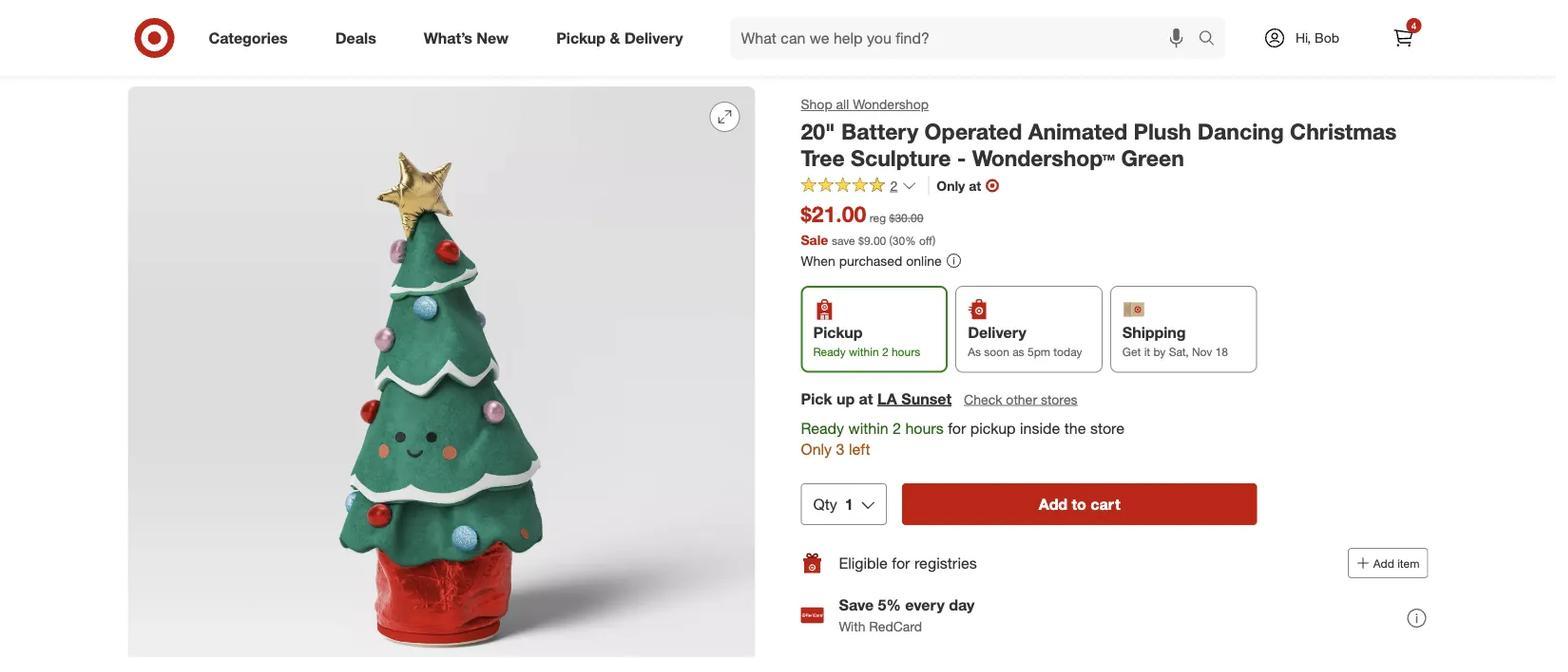 Task type: locate. For each thing, give the bounding box(es) containing it.
2 link
[[801, 176, 917, 198]]

1 horizontal spatial pickup
[[813, 323, 863, 342]]

add inside "add to cart" button
[[1039, 495, 1068, 514]]

categories
[[209, 29, 288, 47]]

every
[[905, 597, 945, 615]]

1 vertical spatial hours
[[905, 419, 944, 438]]

0 horizontal spatial pickup
[[556, 29, 606, 47]]

0 vertical spatial ready
[[813, 345, 846, 360]]

check
[[964, 391, 1002, 408]]

pickup & delivery link
[[540, 17, 707, 59]]

for left pickup on the right of page
[[948, 419, 966, 438]]

2 inside pickup ready within 2 hours
[[882, 345, 889, 360]]

1
[[845, 495, 854, 514]]

(
[[889, 233, 893, 248]]

what's new
[[424, 29, 509, 47]]

add item button
[[1348, 549, 1428, 579]]

3
[[836, 441, 845, 459]]

delivery as soon as 5pm today
[[968, 323, 1082, 360]]

1 vertical spatial pickup
[[813, 323, 863, 342]]

1 horizontal spatial delivery
[[968, 323, 1027, 342]]

battery
[[841, 118, 918, 144]]

/
[[168, 49, 173, 66]]

0 vertical spatial add
[[1039, 495, 1068, 514]]

-
[[957, 145, 966, 172]]

shop down categories at top
[[225, 49, 256, 66]]

today
[[1054, 345, 1082, 360]]

get
[[1123, 345, 1141, 360]]

0 vertical spatial delivery
[[625, 29, 683, 47]]

by
[[1154, 345, 1166, 360]]

1 vertical spatial within
[[849, 419, 889, 438]]

0 vertical spatial hours
[[892, 345, 920, 360]]

search
[[1190, 30, 1236, 49]]

search button
[[1190, 17, 1236, 63]]

eligible
[[839, 554, 888, 573]]

within up the pick up at la sunset
[[849, 345, 879, 360]]

only down -
[[937, 177, 965, 194]]

it
[[1144, 345, 1150, 360]]

store
[[1090, 419, 1125, 438]]

other
[[1006, 391, 1037, 408]]

for
[[948, 419, 966, 438], [892, 554, 910, 573]]

pickup inside pickup ready within 2 hours
[[813, 323, 863, 342]]

)
[[933, 233, 936, 248]]

pickup ready within 2 hours
[[813, 323, 920, 360]]

add to cart
[[1039, 495, 1120, 514]]

at right up
[[859, 390, 873, 408]]

hours down sunset
[[905, 419, 944, 438]]

ready up 3
[[801, 419, 844, 438]]

soon
[[984, 345, 1010, 360]]

dancing
[[1198, 118, 1284, 144]]

4
[[1412, 19, 1417, 31]]

1 vertical spatial shop
[[801, 96, 833, 113]]

green
[[1121, 145, 1184, 172]]

1 vertical spatial only
[[801, 441, 832, 459]]

qty 1
[[813, 495, 854, 514]]

operated
[[925, 118, 1022, 144]]

add left item
[[1374, 557, 1395, 571]]

wondershop™
[[972, 145, 1115, 172]]

check other stores button
[[963, 389, 1079, 410]]

add
[[1039, 495, 1068, 514], [1374, 557, 1395, 571]]

1 horizontal spatial at
[[969, 177, 981, 194]]

9.00
[[864, 233, 886, 248]]

nov
[[1192, 345, 1212, 360]]

0 horizontal spatial add
[[1039, 495, 1068, 514]]

hours up la sunset button
[[892, 345, 920, 360]]

only left 3
[[801, 441, 832, 459]]

within up left
[[849, 419, 889, 438]]

0 vertical spatial within
[[849, 345, 879, 360]]

0 vertical spatial for
[[948, 419, 966, 438]]

add left the to
[[1039, 495, 1068, 514]]

pickup & delivery
[[556, 29, 683, 47]]

what's
[[424, 29, 472, 47]]

pickup for &
[[556, 29, 606, 47]]

hours
[[892, 345, 920, 360], [905, 419, 944, 438]]

delivery right & at the left of the page
[[625, 29, 683, 47]]

1 vertical spatial delivery
[[968, 323, 1027, 342]]

hours inside pickup ready within 2 hours
[[892, 345, 920, 360]]

at down operated
[[969, 177, 981, 194]]

1 horizontal spatial for
[[948, 419, 966, 438]]

1 vertical spatial add
[[1374, 557, 1395, 571]]

2 vertical spatial 2
[[893, 419, 901, 438]]

ready up pick
[[813, 345, 846, 360]]

1 vertical spatial at
[[859, 390, 873, 408]]

to
[[1072, 495, 1087, 514]]

delivery up soon
[[968, 323, 1027, 342]]

pickup left & at the left of the page
[[556, 29, 606, 47]]

la sunset button
[[877, 388, 952, 410]]

within
[[849, 345, 879, 360], [849, 419, 889, 438]]

pickup inside pickup & delivery link
[[556, 29, 606, 47]]

ready
[[813, 345, 846, 360], [801, 419, 844, 438]]

1 vertical spatial ready
[[801, 419, 844, 438]]

target
[[128, 49, 164, 66]]

categories link
[[193, 17, 312, 59]]

pickup
[[970, 419, 1016, 438]]

within inside ready within 2 hours for pickup inside the store only 3 left
[[849, 419, 889, 438]]

0 horizontal spatial for
[[892, 554, 910, 573]]

sunset
[[902, 390, 952, 408]]

add for add to cart
[[1039, 495, 1068, 514]]

online
[[906, 252, 942, 269]]

shop
[[225, 49, 256, 66], [801, 96, 833, 113]]

0 horizontal spatial delivery
[[625, 29, 683, 47]]

1 vertical spatial for
[[892, 554, 910, 573]]

shipping
[[1123, 323, 1186, 342]]

0 vertical spatial shop
[[225, 49, 256, 66]]

add for add item
[[1374, 557, 1395, 571]]

0 horizontal spatial only
[[801, 441, 832, 459]]

within inside pickup ready within 2 hours
[[849, 345, 879, 360]]

holiday
[[176, 49, 221, 66]]

2 up la
[[882, 345, 889, 360]]

0 horizontal spatial at
[[859, 390, 873, 408]]

only
[[937, 177, 965, 194], [801, 441, 832, 459]]

left
[[849, 441, 870, 459]]

advertisement region
[[113, 0, 1444, 29]]

2
[[890, 177, 898, 194], [882, 345, 889, 360], [893, 419, 901, 438]]

bob
[[1315, 29, 1340, 46]]

1 horizontal spatial add
[[1374, 557, 1395, 571]]

christmas
[[1290, 118, 1397, 144]]

the
[[1065, 419, 1086, 438]]

0 vertical spatial pickup
[[556, 29, 606, 47]]

2 down la
[[893, 419, 901, 438]]

0 vertical spatial at
[[969, 177, 981, 194]]

1 vertical spatial 2
[[882, 345, 889, 360]]

0 vertical spatial only
[[937, 177, 965, 194]]

2 down sculpture on the right top of page
[[890, 177, 898, 194]]

1 horizontal spatial shop
[[801, 96, 833, 113]]

at
[[969, 177, 981, 194], [859, 390, 873, 408]]

hours inside ready within 2 hours for pickup inside the store only 3 left
[[905, 419, 944, 438]]

sat,
[[1169, 345, 1189, 360]]

pickup up up
[[813, 323, 863, 342]]

pickup
[[556, 29, 606, 47], [813, 323, 863, 342]]

for right 'eligible'
[[892, 554, 910, 573]]

shop left all
[[801, 96, 833, 113]]

redcard
[[869, 619, 922, 635]]

add inside add item button
[[1374, 557, 1395, 571]]



Task type: vqa. For each thing, say whether or not it's contained in the screenshot.
and inside the Add cash for free at Target and spend anywhere Visa® debit cards are accepted
no



Task type: describe. For each thing, give the bounding box(es) containing it.
what's new link
[[408, 17, 533, 59]]

shop inside shop all wondershop 20" battery operated animated plush dancing christmas tree sculpture - wondershop™ green
[[801, 96, 833, 113]]

What can we help you find? suggestions appear below search field
[[730, 17, 1203, 59]]

new
[[477, 29, 509, 47]]

delivery inside pickup & delivery link
[[625, 29, 683, 47]]

20&#34; battery operated animated plush dancing christmas tree sculpture - wondershop&#8482; green, 1 of 5 image
[[128, 87, 755, 659]]

5pm
[[1028, 345, 1051, 360]]

0 horizontal spatial shop
[[225, 49, 256, 66]]

save 5% every day with redcard
[[839, 597, 975, 635]]

stores
[[1041, 391, 1078, 408]]

add item
[[1374, 557, 1420, 571]]

2 inside ready within 2 hours for pickup inside the store only 3 left
[[893, 419, 901, 438]]

sale
[[801, 231, 828, 248]]

as
[[968, 345, 981, 360]]

target / holiday shop
[[128, 49, 256, 66]]

as
[[1013, 345, 1025, 360]]

off
[[919, 233, 933, 248]]

eligible for registries
[[839, 554, 977, 573]]

1 horizontal spatial only
[[937, 177, 965, 194]]

$21.00
[[801, 201, 866, 228]]

for inside ready within 2 hours for pickup inside the store only 3 left
[[948, 419, 966, 438]]

animated
[[1028, 118, 1128, 144]]

shop all wondershop 20" battery operated animated plush dancing christmas tree sculpture - wondershop™ green
[[801, 96, 1397, 172]]

only inside ready within 2 hours for pickup inside the store only 3 left
[[801, 441, 832, 459]]

30
[[893, 233, 905, 248]]

0 vertical spatial 2
[[890, 177, 898, 194]]

deals link
[[319, 17, 400, 59]]

deals
[[335, 29, 376, 47]]

&
[[610, 29, 620, 47]]

hi, bob
[[1296, 29, 1340, 46]]

add to cart button
[[902, 484, 1257, 526]]

20"
[[801, 118, 835, 144]]

pick up at la sunset
[[801, 390, 952, 408]]

only at
[[937, 177, 981, 194]]

day
[[949, 597, 975, 615]]

hi,
[[1296, 29, 1311, 46]]

pickup for ready
[[813, 323, 863, 342]]

holiday shop link
[[176, 49, 256, 66]]

reg
[[870, 211, 886, 225]]

ready inside pickup ready within 2 hours
[[813, 345, 846, 360]]

save
[[839, 597, 874, 615]]

$
[[858, 233, 864, 248]]

delivery inside the delivery as soon as 5pm today
[[968, 323, 1027, 342]]

with
[[839, 619, 866, 635]]

sculpture
[[851, 145, 951, 172]]

ready within 2 hours for pickup inside the store only 3 left
[[801, 419, 1125, 459]]

item
[[1398, 557, 1420, 571]]

registries
[[914, 554, 977, 573]]

pick
[[801, 390, 832, 408]]

purchased
[[839, 252, 903, 269]]

save
[[832, 233, 855, 248]]

check other stores
[[964, 391, 1078, 408]]

4 link
[[1383, 17, 1425, 59]]

18
[[1216, 345, 1228, 360]]

when
[[801, 252, 836, 269]]

inside
[[1020, 419, 1060, 438]]

%
[[905, 233, 916, 248]]

shipping get it by sat, nov 18
[[1123, 323, 1228, 360]]

up
[[837, 390, 855, 408]]

when purchased online
[[801, 252, 942, 269]]

ready inside ready within 2 hours for pickup inside the store only 3 left
[[801, 419, 844, 438]]

qty
[[813, 495, 837, 514]]

la
[[877, 390, 897, 408]]

all
[[836, 96, 849, 113]]

5%
[[878, 597, 901, 615]]

tree
[[801, 145, 845, 172]]

$21.00 reg $30.00 sale save $ 9.00 ( 30 % off )
[[801, 201, 936, 248]]

$30.00
[[889, 211, 924, 225]]



